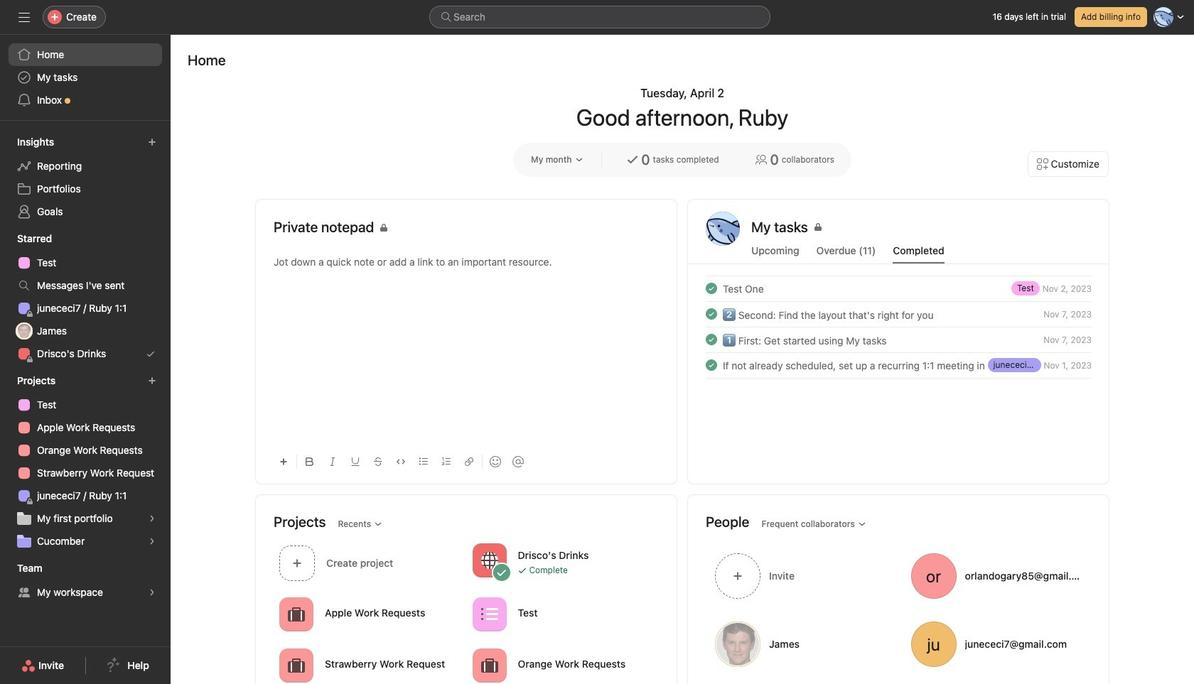Task type: locate. For each thing, give the bounding box(es) containing it.
completed image
[[703, 280, 720, 297], [703, 306, 720, 323]]

0 vertical spatial completed checkbox
[[703, 306, 720, 323]]

1 completed image from the top
[[703, 331, 720, 348]]

briefcase image
[[288, 606, 305, 623], [288, 657, 305, 674]]

completed image for second completed option from the bottom of the page
[[703, 306, 720, 323]]

list item
[[689, 276, 1109, 301], [689, 301, 1109, 327], [689, 327, 1109, 353], [689, 353, 1109, 378], [274, 542, 467, 585]]

list box
[[429, 6, 770, 28]]

new insights image
[[148, 138, 156, 146]]

completed image for second completed checkbox
[[703, 357, 720, 374]]

bulleted list image
[[419, 458, 428, 466]]

projects element
[[0, 368, 171, 556]]

underline image
[[351, 458, 360, 466]]

1 vertical spatial completed image
[[703, 357, 720, 374]]

new project or portfolio image
[[148, 377, 156, 385]]

toolbar
[[274, 446, 659, 478]]

1 vertical spatial completed checkbox
[[703, 331, 720, 348]]

0 vertical spatial completed checkbox
[[703, 280, 720, 297]]

completed image
[[703, 331, 720, 348], [703, 357, 720, 374]]

2 completed image from the top
[[703, 357, 720, 374]]

0 vertical spatial briefcase image
[[288, 606, 305, 623]]

emoji image
[[490, 456, 501, 468]]

1 completed checkbox from the top
[[703, 280, 720, 297]]

link image
[[465, 458, 473, 466]]

view profile image
[[706, 212, 740, 246]]

2 completed checkbox from the top
[[703, 331, 720, 348]]

0 vertical spatial completed image
[[703, 331, 720, 348]]

Completed checkbox
[[703, 280, 720, 297], [703, 357, 720, 374]]

bold image
[[306, 458, 314, 466]]

1 vertical spatial completed image
[[703, 306, 720, 323]]

completed image for second completed option
[[703, 331, 720, 348]]

1 vertical spatial completed checkbox
[[703, 357, 720, 374]]

italics image
[[328, 458, 337, 466]]

global element
[[0, 35, 171, 120]]

1 vertical spatial briefcase image
[[288, 657, 305, 674]]

2 completed image from the top
[[703, 306, 720, 323]]

starred element
[[0, 226, 171, 368]]

numbered list image
[[442, 458, 451, 466]]

teams element
[[0, 556, 171, 607]]

code image
[[397, 458, 405, 466]]

globe image
[[481, 552, 498, 569]]

see details, cucomber image
[[148, 537, 156, 546]]

Completed checkbox
[[703, 306, 720, 323], [703, 331, 720, 348]]

hide sidebar image
[[18, 11, 30, 23]]

1 completed image from the top
[[703, 280, 720, 297]]

1 briefcase image from the top
[[288, 606, 305, 623]]

0 vertical spatial completed image
[[703, 280, 720, 297]]



Task type: vqa. For each thing, say whether or not it's contained in the screenshot.
list item
yes



Task type: describe. For each thing, give the bounding box(es) containing it.
see details, my workspace image
[[148, 588, 156, 597]]

at mention image
[[512, 456, 524, 468]]

1 completed checkbox from the top
[[703, 306, 720, 323]]

2 briefcase image from the top
[[288, 657, 305, 674]]

insights element
[[0, 129, 171, 226]]

see details, my first portfolio image
[[148, 515, 156, 523]]

briefcase image
[[481, 657, 498, 674]]

completed image for second completed checkbox from the bottom
[[703, 280, 720, 297]]

insert an object image
[[279, 458, 288, 466]]

2 completed checkbox from the top
[[703, 357, 720, 374]]

strikethrough image
[[374, 458, 382, 466]]

list image
[[481, 606, 498, 623]]



